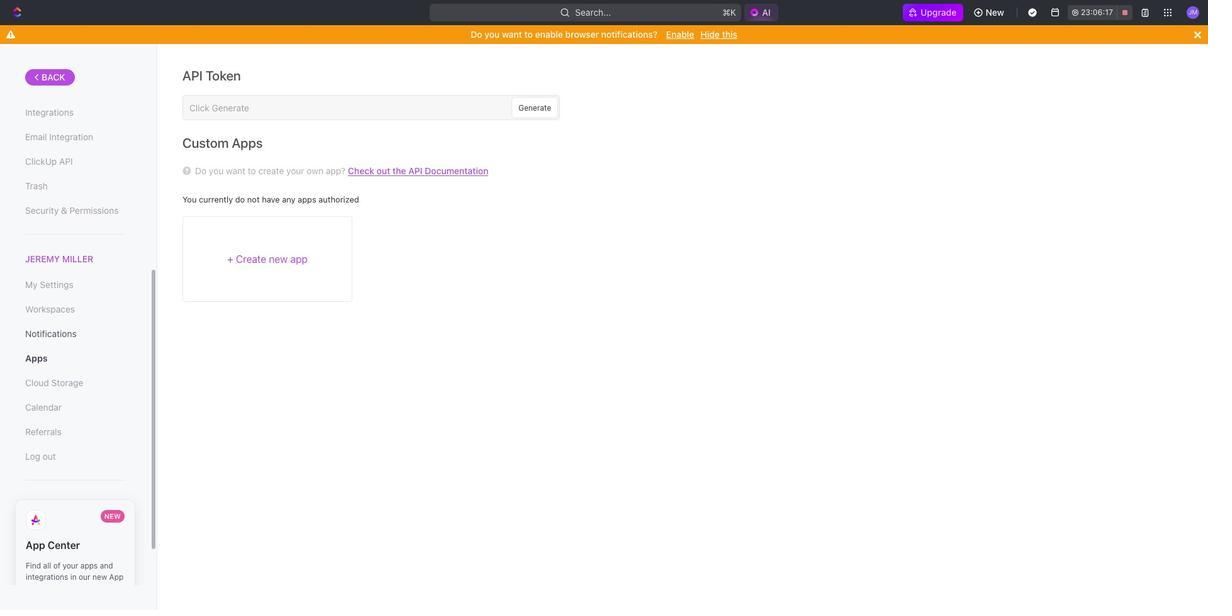 Task type: vqa. For each thing, say whether or not it's contained in the screenshot.
space template element
no



Task type: locate. For each thing, give the bounding box(es) containing it.
api
[[183, 68, 203, 83], [59, 156, 73, 167], [408, 165, 423, 176]]

clickup api
[[25, 156, 73, 167]]

app
[[290, 254, 308, 265]]

integrations link
[[25, 102, 125, 123]]

do
[[471, 29, 482, 40], [195, 166, 207, 176]]

0 vertical spatial apps
[[232, 135, 263, 150]]

+ create new app
[[227, 254, 308, 265]]

to left the enable
[[525, 29, 533, 40]]

1 horizontal spatial apps
[[298, 194, 316, 205]]

back
[[42, 72, 65, 82]]

you for do you want to create your own app? check out the api documentation
[[209, 166, 224, 176]]

apps right any
[[298, 194, 316, 205]]

token
[[206, 68, 241, 83]]

generate button
[[512, 97, 558, 118]]

want left the enable
[[502, 29, 522, 40]]

new
[[986, 7, 1005, 18], [104, 512, 121, 521]]

want inside do you want to create your own app? check out the api documentation
[[226, 166, 246, 176]]

1 vertical spatial your
[[63, 562, 78, 571]]

23:06:17 button
[[1068, 5, 1133, 20]]

jm button
[[1183, 3, 1203, 23]]

1 vertical spatial apps
[[80, 562, 98, 571]]

0 horizontal spatial apps
[[80, 562, 98, 571]]

new button
[[968, 3, 1012, 23]]

23:06:17
[[1081, 8, 1113, 17]]

1 horizontal spatial out
[[377, 165, 390, 176]]

you currently do not have any apps authorized
[[183, 194, 359, 205]]

1 vertical spatial apps
[[25, 353, 48, 364]]

0 horizontal spatial out
[[43, 451, 56, 462]]

integrations
[[26, 573, 68, 582]]

0 vertical spatial apps
[[298, 194, 316, 205]]

1 horizontal spatial do
[[471, 29, 482, 40]]

to left create
[[248, 166, 256, 176]]

authorized
[[319, 194, 359, 205]]

app up find
[[26, 540, 45, 551]]

out left the
[[377, 165, 390, 176]]

0 vertical spatial do
[[471, 29, 482, 40]]

clickup
[[25, 156, 57, 167]]

you left the enable
[[485, 29, 500, 40]]

2 horizontal spatial api
[[408, 165, 423, 176]]

want
[[502, 29, 522, 40], [226, 166, 246, 176]]

1 vertical spatial out
[[43, 451, 56, 462]]

apps
[[298, 194, 316, 205], [80, 562, 98, 571]]

0 vertical spatial your
[[286, 166, 304, 176]]

calendar
[[25, 402, 62, 413]]

find all of your apps and integrations in our new app center!
[[26, 562, 124, 594]]

your left own
[[286, 166, 304, 176]]

1 horizontal spatial you
[[485, 29, 500, 40]]

ai
[[762, 7, 771, 18]]

1 vertical spatial new
[[93, 573, 107, 582]]

you for do you want to enable browser notifications? enable hide this
[[485, 29, 500, 40]]

to for enable
[[525, 29, 533, 40]]

search...
[[575, 7, 611, 18]]

log out link
[[25, 446, 125, 468]]

documentation
[[425, 165, 489, 176]]

want up do
[[226, 166, 246, 176]]

api left the token
[[183, 68, 203, 83]]

api token
[[183, 68, 241, 83]]

0 horizontal spatial do
[[195, 166, 207, 176]]

to for create
[[248, 166, 256, 176]]

you up currently
[[209, 166, 224, 176]]

jeremy miller
[[25, 254, 93, 264]]

1 vertical spatial app
[[109, 573, 124, 582]]

0 horizontal spatial your
[[63, 562, 78, 571]]

new right 'upgrade'
[[986, 7, 1005, 18]]

to
[[525, 29, 533, 40], [248, 166, 256, 176]]

referrals link
[[25, 422, 125, 443]]

1 horizontal spatial want
[[502, 29, 522, 40]]

0 vertical spatial want
[[502, 29, 522, 40]]

0 vertical spatial new
[[269, 254, 288, 265]]

apps up cloud at left bottom
[[25, 353, 48, 364]]

0 horizontal spatial new
[[104, 512, 121, 521]]

api right clickup
[[59, 156, 73, 167]]

apps
[[232, 135, 263, 150], [25, 353, 48, 364]]

do for do you want to create your own app? check out the api documentation
[[195, 166, 207, 176]]

you
[[485, 29, 500, 40], [209, 166, 224, 176]]

0 vertical spatial new
[[986, 7, 1005, 18]]

notifications?
[[602, 29, 658, 40]]

you inside do you want to create your own app? check out the api documentation
[[209, 166, 224, 176]]

1 vertical spatial to
[[248, 166, 256, 176]]

1 horizontal spatial new
[[986, 7, 1005, 18]]

all
[[43, 562, 51, 571]]

new up the and on the left of page
[[104, 512, 121, 521]]

1 horizontal spatial api
[[183, 68, 203, 83]]

new inside "find all of your apps and integrations in our new app center!"
[[93, 573, 107, 582]]

out right 'log'
[[43, 451, 56, 462]]

trash link
[[25, 176, 125, 197]]

app down the and on the left of page
[[109, 573, 124, 582]]

0 vertical spatial app
[[26, 540, 45, 551]]

new
[[269, 254, 288, 265], [93, 573, 107, 582]]

do inside do you want to create your own app? check out the api documentation
[[195, 166, 207, 176]]

1 horizontal spatial your
[[286, 166, 304, 176]]

to inside do you want to create your own app? check out the api documentation
[[248, 166, 256, 176]]

0 vertical spatial you
[[485, 29, 500, 40]]

⌘k
[[723, 7, 737, 18]]

app?
[[326, 166, 346, 176]]

1 horizontal spatial app
[[109, 573, 124, 582]]

1 vertical spatial do
[[195, 166, 207, 176]]

storage
[[51, 378, 83, 388]]

notifications link
[[25, 324, 125, 345]]

apps up create
[[232, 135, 263, 150]]

1 vertical spatial new
[[104, 512, 121, 521]]

notifications
[[25, 329, 77, 339]]

0 vertical spatial out
[[377, 165, 390, 176]]

1 vertical spatial you
[[209, 166, 224, 176]]

want for enable
[[502, 29, 522, 40]]

workspaces
[[25, 304, 75, 315]]

api right the
[[408, 165, 423, 176]]

your up in
[[63, 562, 78, 571]]

permissions
[[70, 205, 119, 216]]

0 horizontal spatial you
[[209, 166, 224, 176]]

1 horizontal spatial new
[[269, 254, 288, 265]]

center
[[48, 540, 80, 551]]

api inside clickup api link
[[59, 156, 73, 167]]

out inside log out link
[[43, 451, 56, 462]]

custom
[[183, 135, 229, 150]]

apps inside apps "link"
[[25, 353, 48, 364]]

miller
[[62, 254, 93, 264]]

app
[[26, 540, 45, 551], [109, 573, 124, 582]]

generate
[[519, 103, 551, 113]]

0 horizontal spatial api
[[59, 156, 73, 167]]

0 horizontal spatial want
[[226, 166, 246, 176]]

1 vertical spatial want
[[226, 166, 246, 176]]

apps up our
[[80, 562, 98, 571]]

0 horizontal spatial to
[[248, 166, 256, 176]]

apps inside "find all of your apps and integrations in our new app center!"
[[80, 562, 98, 571]]

your
[[286, 166, 304, 176], [63, 562, 78, 571]]

your inside "find all of your apps and integrations in our new app center!"
[[63, 562, 78, 571]]

and
[[100, 562, 113, 571]]

0 horizontal spatial apps
[[25, 353, 48, 364]]

0 horizontal spatial new
[[93, 573, 107, 582]]

&
[[61, 205, 67, 216]]

security & permissions
[[25, 205, 119, 216]]

app center
[[26, 540, 80, 551]]

have
[[262, 194, 280, 205]]

new down the and on the left of page
[[93, 573, 107, 582]]

enable
[[666, 29, 694, 40]]

workspaces link
[[25, 299, 125, 320]]

0 vertical spatial to
[[525, 29, 533, 40]]

new left app
[[269, 254, 288, 265]]

1 horizontal spatial to
[[525, 29, 533, 40]]



Task type: describe. For each thing, give the bounding box(es) containing it.
ai button
[[745, 4, 778, 21]]

do you want to enable browser notifications? enable hide this
[[471, 29, 738, 40]]

out inside do you want to create your own app? check out the api documentation
[[377, 165, 390, 176]]

the
[[393, 165, 406, 176]]

email integration link
[[25, 127, 125, 148]]

referrals
[[25, 427, 62, 438]]

integrations
[[25, 107, 74, 118]]

integration
[[49, 132, 93, 142]]

browser
[[565, 29, 599, 40]]

my settings link
[[25, 275, 125, 296]]

security & permissions link
[[25, 200, 125, 222]]

jm
[[1189, 8, 1198, 16]]

upgrade
[[921, 7, 957, 18]]

my
[[25, 280, 37, 290]]

+
[[227, 254, 233, 265]]

want for create
[[226, 166, 246, 176]]

apps link
[[25, 348, 125, 370]]

security
[[25, 205, 59, 216]]

do you want to create your own app? check out the api documentation
[[195, 165, 489, 176]]

create
[[236, 254, 266, 265]]

not
[[247, 194, 260, 205]]

any
[[282, 194, 296, 205]]

upgrade link
[[903, 4, 963, 21]]

log
[[25, 451, 40, 462]]

check out the api documentation link
[[348, 165, 489, 176]]

back link
[[25, 69, 75, 86]]

jeremy
[[25, 254, 60, 264]]

of
[[53, 562, 60, 571]]

hide
[[701, 29, 720, 40]]

my settings
[[25, 280, 73, 290]]

cloud
[[25, 378, 49, 388]]

clickup api link
[[25, 151, 125, 172]]

own
[[307, 166, 324, 176]]

cloud storage link
[[25, 373, 125, 394]]

in
[[70, 573, 77, 582]]

do for do you want to enable browser notifications? enable hide this
[[471, 29, 482, 40]]

this
[[722, 29, 738, 40]]

log out
[[25, 451, 56, 462]]

custom apps
[[183, 135, 263, 150]]

center!
[[26, 584, 52, 594]]

1 horizontal spatial apps
[[232, 135, 263, 150]]

new inside button
[[986, 7, 1005, 18]]

find
[[26, 562, 41, 571]]

check
[[348, 165, 374, 176]]

create
[[258, 166, 284, 176]]

email integration
[[25, 132, 93, 142]]

your inside do you want to create your own app? check out the api documentation
[[286, 166, 304, 176]]

email
[[25, 132, 47, 142]]

Click Generate text field
[[189, 102, 509, 113]]

enable
[[535, 29, 563, 40]]

app inside "find all of your apps and integrations in our new app center!"
[[109, 573, 124, 582]]

our
[[79, 573, 90, 582]]

trash
[[25, 181, 48, 191]]

0 horizontal spatial app
[[26, 540, 45, 551]]

do
[[235, 194, 245, 205]]

settings
[[40, 280, 73, 290]]

you
[[183, 194, 197, 205]]

api inside do you want to create your own app? check out the api documentation
[[408, 165, 423, 176]]

currently
[[199, 194, 233, 205]]

cloud storage
[[25, 378, 83, 388]]

calendar link
[[25, 397, 125, 419]]



